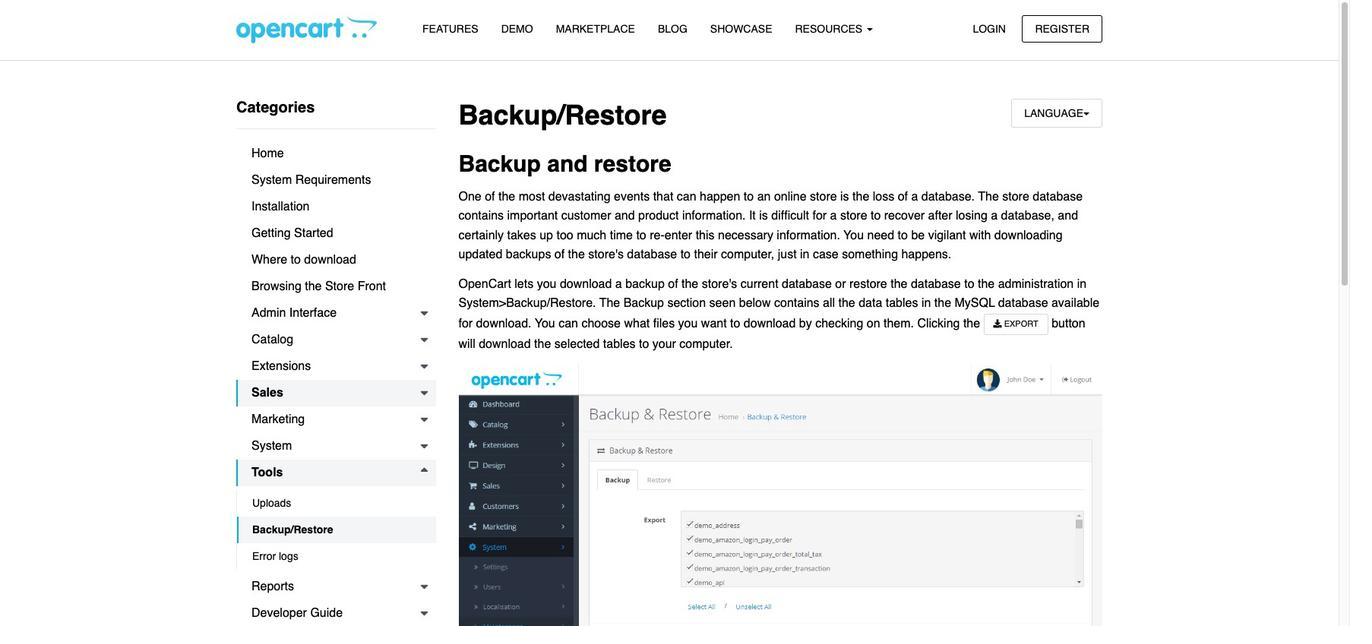 Task type: vqa. For each thing, say whether or not it's contained in the screenshot.
makes
no



Task type: describe. For each thing, give the bounding box(es) containing it.
section
[[668, 297, 706, 310]]

updated
[[459, 248, 503, 262]]

takes
[[507, 229, 536, 242]]

one
[[459, 190, 482, 203]]

just
[[778, 248, 797, 262]]

database.
[[922, 190, 975, 203]]

login link
[[960, 15, 1019, 42]]

enter
[[665, 229, 693, 242]]

download inside 'button will download the selected tables to your computer.'
[[479, 338, 531, 351]]

started
[[294, 227, 333, 240]]

register link
[[1023, 15, 1103, 42]]

that
[[653, 190, 674, 203]]

download inside "link"
[[304, 253, 356, 267]]

button
[[1052, 317, 1086, 331]]

register
[[1036, 22, 1090, 35]]

below
[[739, 297, 771, 310]]

re-
[[650, 229, 665, 242]]

mysql
[[955, 297, 995, 310]]

error logs
[[252, 550, 298, 562]]

marketing link
[[236, 407, 436, 433]]

store
[[325, 280, 354, 293]]

admin interface link
[[236, 300, 436, 327]]

system>backup/restore.
[[459, 297, 596, 310]]

1 vertical spatial is
[[760, 209, 768, 223]]

or
[[836, 277, 846, 291]]

logs
[[279, 550, 298, 562]]

opencart - open source shopping cart solution image
[[236, 16, 377, 43]]

requirements
[[296, 173, 371, 187]]

of down too on the left top of page
[[555, 248, 565, 262]]

their
[[694, 248, 718, 262]]

available
[[1052, 297, 1100, 310]]

1 horizontal spatial you
[[678, 317, 698, 331]]

marketing
[[252, 413, 305, 426]]

1 horizontal spatial is
[[841, 190, 850, 203]]

you inside opencart lets you download a backup of the store's current database or restore the database to the administration in system>backup/restore. the backup section seen below contains all the data tables in the mysql database available for download. you can choose what files you want to download by checking on them. clicking the
[[535, 317, 555, 331]]

tables inside 'button will download the selected tables to your computer.'
[[603, 338, 636, 351]]

1 horizontal spatial store
[[841, 209, 868, 223]]

to left their
[[681, 248, 691, 262]]

2 vertical spatial in
[[922, 297, 931, 310]]

to left an
[[744, 190, 754, 203]]

where
[[252, 253, 287, 267]]

vigilant
[[929, 229, 966, 242]]

you inside the one of the most devastating events that can happen to an online store is the loss of a database. the store database contains important customer and product information. it is difficult for a store to recover after losing a database, and certainly takes up too much time to re-enter this necessary information. you need to be vigilant with downloading updated backups of the store's database to their computer, just in case something happens.
[[844, 229, 864, 242]]

for inside opencart lets you download a backup of the store's current database or restore the database to the administration in system>backup/restore. the backup section seen below contains all the data tables in the mysql database available for download. you can choose what files you want to download by checking on them. clicking the
[[459, 317, 473, 331]]

to up mysql at the right top
[[965, 277, 975, 291]]

checking
[[816, 317, 864, 331]]

computer,
[[721, 248, 775, 262]]

online
[[774, 190, 807, 203]]

to left re- at the top of page
[[637, 229, 647, 242]]

tools link
[[236, 460, 436, 486]]

what
[[624, 317, 650, 331]]

selected
[[555, 338, 600, 351]]

system for system
[[252, 439, 292, 453]]

where to download link
[[236, 247, 436, 274]]

store's inside opencart lets you download a backup of the store's current database or restore the database to the administration in system>backup/restore. the backup section seen below contains all the data tables in the mysql database available for download. you can choose what files you want to download by checking on them. clicking the
[[702, 277, 738, 291]]

be
[[912, 229, 925, 242]]

current
[[741, 277, 779, 291]]

your
[[653, 338, 676, 351]]

guide
[[310, 607, 343, 620]]

getting started link
[[236, 220, 436, 247]]

happen
[[700, 190, 741, 203]]

getting
[[252, 227, 291, 240]]

backup/restore link
[[237, 517, 436, 543]]

opencart
[[459, 277, 511, 291]]

login
[[973, 22, 1006, 35]]

resources link
[[784, 16, 885, 43]]

events
[[614, 190, 650, 203]]

browsing
[[252, 280, 302, 293]]

blog
[[658, 23, 688, 35]]

an
[[758, 190, 771, 203]]

to inside 'button will download the selected tables to your computer.'
[[639, 338, 649, 351]]

store's inside the one of the most devastating events that can happen to an online store is the loss of a database. the store database contains important customer and product information. it is difficult for a store to recover after losing a database, and certainly takes up too much time to re-enter this necessary information. you need to be vigilant with downloading updated backups of the store's database to their computer, just in case something happens.
[[589, 248, 624, 262]]

in inside the one of the most devastating events that can happen to an online store is the loss of a database. the store database contains important customer and product information. it is difficult for a store to recover after losing a database, and certainly takes up too much time to re-enter this necessary information. you need to be vigilant with downloading updated backups of the store's database to their computer, just in case something happens.
[[800, 248, 810, 262]]

for inside the one of the most devastating events that can happen to an online store is the loss of a database. the store database contains important customer and product information. it is difficult for a store to recover after losing a database, and certainly takes up too much time to re-enter this necessary information. you need to be vigilant with downloading updated backups of the store's database to their computer, just in case something happens.
[[813, 209, 827, 223]]

of inside opencart lets you download a backup of the store's current database or restore the database to the administration in system>backup/restore. the backup section seen below contains all the data tables in the mysql database available for download. you can choose what files you want to download by checking on them. clicking the
[[668, 277, 678, 291]]

of right one
[[485, 190, 495, 203]]

download down below at the top
[[744, 317, 796, 331]]

admin
[[252, 306, 286, 320]]

export
[[1002, 319, 1039, 329]]

lets
[[515, 277, 534, 291]]

1 horizontal spatial and
[[615, 209, 635, 223]]

sales link
[[236, 380, 436, 407]]

necessary
[[718, 229, 774, 242]]

up
[[540, 229, 553, 242]]

product
[[639, 209, 679, 223]]

backups
[[506, 248, 551, 262]]

the left most
[[499, 190, 516, 203]]

the up mysql at the right top
[[978, 277, 995, 291]]

the right all
[[839, 297, 856, 310]]

system for system requirements
[[252, 173, 292, 187]]

error logs link
[[237, 543, 436, 570]]

restore inside opencart lets you download a backup of the store's current database or restore the database to the administration in system>backup/restore. the backup section seen below contains all the data tables in the mysql database available for download. you can choose what files you want to download by checking on them. clicking the
[[850, 277, 888, 291]]

the left store
[[305, 280, 322, 293]]

export link
[[984, 314, 1049, 335]]

opencart lets you download a backup of the store's current database or restore the database to the administration in system>backup/restore. the backup section seen below contains all the data tables in the mysql database available for download. you can choose what files you want to download by checking on them. clicking the
[[459, 277, 1100, 331]]

difficult
[[772, 209, 810, 223]]

interface
[[289, 306, 337, 320]]

can inside the one of the most devastating events that can happen to an online store is the loss of a database. the store database contains important customer and product information. it is difficult for a store to recover after losing a database, and certainly takes up too much time to re-enter this necessary information. you need to be vigilant with downloading updated backups of the store's database to their computer, just in case something happens.
[[677, 190, 697, 203]]

data
[[859, 297, 883, 310]]

a up case on the right of page
[[831, 209, 837, 223]]

the down happens.
[[891, 277, 908, 291]]

all
[[823, 297, 835, 310]]

the left loss
[[853, 190, 870, 203]]

tables inside opencart lets you download a backup of the store's current database or restore the database to the administration in system>backup/restore. the backup section seen below contains all the data tables in the mysql database available for download. you can choose what files you want to download by checking on them. clicking the
[[886, 297, 919, 310]]

the down mysql at the right top
[[964, 317, 981, 331]]

choose
[[582, 317, 621, 331]]

tools
[[252, 466, 283, 480]]



Task type: locate. For each thing, give the bounding box(es) containing it.
the up losing
[[979, 190, 999, 203]]

extensions
[[252, 360, 311, 373]]

1 vertical spatial restore
[[850, 277, 888, 291]]

0 vertical spatial backup
[[459, 151, 541, 177]]

of
[[485, 190, 495, 203], [898, 190, 908, 203], [555, 248, 565, 262], [668, 277, 678, 291]]

the inside the one of the most devastating events that can happen to an online store is the loss of a database. the store database contains important customer and product information. it is difficult for a store to recover after losing a database, and certainly takes up too much time to re-enter this necessary information. you need to be vigilant with downloading updated backups of the store's database to their computer, just in case something happens.
[[979, 190, 999, 203]]

sales
[[252, 386, 283, 400]]

too
[[557, 229, 574, 242]]

front
[[358, 280, 386, 293]]

of right loss
[[898, 190, 908, 203]]

where to download
[[252, 253, 356, 267]]

to left your
[[639, 338, 649, 351]]

0 horizontal spatial in
[[800, 248, 810, 262]]

in up the clicking
[[922, 297, 931, 310]]

0 vertical spatial the
[[979, 190, 999, 203]]

0 horizontal spatial tables
[[603, 338, 636, 351]]

reports link
[[236, 574, 436, 601]]

2 horizontal spatial in
[[1078, 277, 1087, 291]]

0 vertical spatial contains
[[459, 209, 504, 223]]

for
[[813, 209, 827, 223], [459, 317, 473, 331]]

0 vertical spatial information.
[[683, 209, 746, 223]]

downloading
[[995, 229, 1063, 242]]

on
[[867, 317, 881, 331]]

store right online on the right top
[[810, 190, 837, 203]]

to
[[744, 190, 754, 203], [871, 209, 881, 223], [637, 229, 647, 242], [898, 229, 908, 242], [681, 248, 691, 262], [291, 253, 301, 267], [965, 277, 975, 291], [731, 317, 741, 331], [639, 338, 649, 351]]

for up "will"
[[459, 317, 473, 331]]

0 vertical spatial tables
[[886, 297, 919, 310]]

0 horizontal spatial restore
[[594, 151, 672, 177]]

is
[[841, 190, 850, 203], [760, 209, 768, 223]]

0 horizontal spatial contains
[[459, 209, 504, 223]]

database up all
[[782, 277, 832, 291]]

language button
[[1012, 99, 1103, 128]]

0 horizontal spatial store
[[810, 190, 837, 203]]

restore
[[594, 151, 672, 177], [850, 277, 888, 291]]

to right want
[[731, 317, 741, 331]]

0 vertical spatial for
[[813, 209, 827, 223]]

and up time
[[615, 209, 635, 223]]

1 vertical spatial for
[[459, 317, 473, 331]]

1 vertical spatial the
[[600, 297, 620, 310]]

time
[[610, 229, 633, 242]]

database,
[[1002, 209, 1055, 223]]

can right that
[[677, 190, 697, 203]]

store up "something"
[[841, 209, 868, 223]]

a left backup
[[616, 277, 622, 291]]

store up database,
[[1003, 190, 1030, 203]]

1 vertical spatial information.
[[777, 229, 841, 242]]

1 horizontal spatial backup
[[624, 297, 664, 310]]

you
[[537, 277, 557, 291], [678, 317, 698, 331]]

1 horizontal spatial contains
[[775, 297, 820, 310]]

tables down what
[[603, 338, 636, 351]]

files
[[653, 317, 675, 331]]

to left be
[[898, 229, 908, 242]]

in up available
[[1078, 277, 1087, 291]]

clicking
[[918, 317, 960, 331]]

0 horizontal spatial you
[[535, 317, 555, 331]]

and up devastating
[[547, 151, 588, 177]]

you up "something"
[[844, 229, 864, 242]]

developer
[[252, 607, 307, 620]]

features link
[[411, 16, 490, 43]]

store's down much
[[589, 248, 624, 262]]

important
[[507, 209, 558, 223]]

contains inside opencart lets you download a backup of the store's current database or restore the database to the administration in system>backup/restore. the backup section seen below contains all the data tables in the mysql database available for download. you can choose what files you want to download by checking on them. clicking the
[[775, 297, 820, 310]]

1 horizontal spatial restore
[[850, 277, 888, 291]]

home link
[[236, 141, 436, 167]]

0 horizontal spatial information.
[[683, 209, 746, 223]]

1 vertical spatial system
[[252, 439, 292, 453]]

backup/restore up logs
[[252, 524, 333, 536]]

much
[[577, 229, 607, 242]]

1 horizontal spatial information.
[[777, 229, 841, 242]]

0 vertical spatial restore
[[594, 151, 672, 177]]

download down download.
[[479, 338, 531, 351]]

1 horizontal spatial you
[[844, 229, 864, 242]]

0 horizontal spatial store's
[[589, 248, 624, 262]]

2 horizontal spatial and
[[1058, 209, 1079, 223]]

1 vertical spatial tables
[[603, 338, 636, 351]]

the down too on the left top of page
[[568, 248, 585, 262]]

1 horizontal spatial the
[[979, 190, 999, 203]]

marketplace link
[[545, 16, 647, 43]]

0 horizontal spatial and
[[547, 151, 588, 177]]

0 horizontal spatial for
[[459, 317, 473, 331]]

you right lets at left top
[[537, 277, 557, 291]]

is left loss
[[841, 190, 850, 203]]

developer guide link
[[236, 601, 436, 626]]

uploads link
[[237, 490, 436, 517]]

administration
[[999, 277, 1074, 291]]

a inside opencart lets you download a backup of the store's current database or restore the database to the administration in system>backup/restore. the backup section seen below contains all the data tables in the mysql database available for download. you can choose what files you want to download by checking on them. clicking the
[[616, 277, 622, 291]]

2 horizontal spatial store
[[1003, 190, 1030, 203]]

tables up them.
[[886, 297, 919, 310]]

0 vertical spatial system
[[252, 173, 292, 187]]

it
[[749, 209, 756, 223]]

contains up by
[[775, 297, 820, 310]]

a
[[912, 190, 918, 203], [831, 209, 837, 223], [991, 209, 998, 223], [616, 277, 622, 291]]

losing
[[956, 209, 988, 223]]

you
[[844, 229, 864, 242], [535, 317, 555, 331]]

contains inside the one of the most devastating events that can happen to an online store is the loss of a database. the store database contains important customer and product information. it is difficult for a store to recover after losing a database, and certainly takes up too much time to re-enter this necessary information. you need to be vigilant with downloading updated backups of the store's database to their computer, just in case something happens.
[[459, 209, 504, 223]]

1 horizontal spatial for
[[813, 209, 827, 223]]

system up "tools"
[[252, 439, 292, 453]]

1 horizontal spatial backup/restore
[[459, 100, 667, 131]]

system
[[252, 173, 292, 187], [252, 439, 292, 453]]

and right database,
[[1058, 209, 1079, 223]]

0 vertical spatial you
[[537, 277, 557, 291]]

want
[[701, 317, 727, 331]]

system inside "link"
[[252, 439, 292, 453]]

0 vertical spatial backup/restore
[[459, 100, 667, 131]]

a up recover
[[912, 190, 918, 203]]

showcase link
[[699, 16, 784, 43]]

database
[[1033, 190, 1083, 203], [627, 248, 677, 262], [782, 277, 832, 291], [911, 277, 961, 291], [999, 297, 1049, 310]]

button will download the selected tables to your computer.
[[459, 317, 1086, 351]]

database up database,
[[1033, 190, 1083, 203]]

browsing the store front
[[252, 280, 386, 293]]

1 vertical spatial store's
[[702, 277, 738, 291]]

case
[[813, 248, 839, 262]]

download image
[[994, 319, 1002, 327]]

categories
[[236, 99, 315, 116]]

admin backup tag image
[[459, 364, 1103, 626]]

to inside "link"
[[291, 253, 301, 267]]

database down re- at the top of page
[[627, 248, 677, 262]]

1 horizontal spatial tables
[[886, 297, 919, 310]]

contains
[[459, 209, 504, 223], [775, 297, 820, 310]]

0 vertical spatial you
[[844, 229, 864, 242]]

tables
[[886, 297, 919, 310], [603, 338, 636, 351]]

0 vertical spatial is
[[841, 190, 850, 203]]

0 horizontal spatial the
[[600, 297, 620, 310]]

download down getting started link
[[304, 253, 356, 267]]

1 horizontal spatial store's
[[702, 277, 738, 291]]

recover
[[885, 209, 925, 223]]

for right difficult
[[813, 209, 827, 223]]

1 horizontal spatial can
[[677, 190, 697, 203]]

to up the need
[[871, 209, 881, 223]]

restore up events
[[594, 151, 672, 177]]

0 vertical spatial in
[[800, 248, 810, 262]]

download.
[[476, 317, 532, 331]]

0 vertical spatial can
[[677, 190, 697, 203]]

of up section
[[668, 277, 678, 291]]

happens.
[[902, 248, 952, 262]]

loss
[[873, 190, 895, 203]]

computer.
[[680, 338, 733, 351]]

resources
[[795, 23, 866, 35]]

catalog link
[[236, 327, 436, 353]]

will
[[459, 338, 476, 351]]

system down home
[[252, 173, 292, 187]]

store's up seen
[[702, 277, 738, 291]]

to right where
[[291, 253, 301, 267]]

need
[[868, 229, 895, 242]]

uploads
[[252, 497, 291, 509]]

can inside opencart lets you download a backup of the store's current database or restore the database to the administration in system>backup/restore. the backup section seen below contains all the data tables in the mysql database available for download. you can choose what files you want to download by checking on them. clicking the
[[559, 317, 578, 331]]

the
[[499, 190, 516, 203], [853, 190, 870, 203], [568, 248, 585, 262], [682, 277, 699, 291], [891, 277, 908, 291], [978, 277, 995, 291], [305, 280, 322, 293], [839, 297, 856, 310], [935, 297, 952, 310], [964, 317, 981, 331], [534, 338, 551, 351]]

2 system from the top
[[252, 439, 292, 453]]

the up section
[[682, 277, 699, 291]]

0 horizontal spatial backup/restore
[[252, 524, 333, 536]]

admin interface
[[252, 306, 337, 320]]

you down system>backup/restore.
[[535, 317, 555, 331]]

download up choose at left
[[560, 277, 612, 291]]

in
[[800, 248, 810, 262], [1078, 277, 1087, 291], [922, 297, 931, 310]]

0 horizontal spatial backup
[[459, 151, 541, 177]]

database down happens.
[[911, 277, 961, 291]]

the inside opencart lets you download a backup of the store's current database or restore the database to the administration in system>backup/restore. the backup section seen below contains all the data tables in the mysql database available for download. you can choose what files you want to download by checking on them. clicking the
[[600, 297, 620, 310]]

seen
[[710, 297, 736, 310]]

information. down happen
[[683, 209, 746, 223]]

system link
[[236, 433, 436, 460]]

with
[[970, 229, 991, 242]]

one of the most devastating events that can happen to an online store is the loss of a database. the store database contains important customer and product information. it is difficult for a store to recover after losing a database, and certainly takes up too much time to re-enter this necessary information. you need to be vigilant with downloading updated backups of the store's database to their computer, just in case something happens.
[[459, 190, 1083, 262]]

you down section
[[678, 317, 698, 331]]

developer guide
[[252, 607, 343, 620]]

0 horizontal spatial can
[[559, 317, 578, 331]]

1 system from the top
[[252, 173, 292, 187]]

the up choose at left
[[600, 297, 620, 310]]

backup down backup
[[624, 297, 664, 310]]

installation link
[[236, 194, 436, 220]]

in right just
[[800, 248, 810, 262]]

1 vertical spatial backup/restore
[[252, 524, 333, 536]]

backup/restore up backup and restore
[[459, 100, 667, 131]]

system requirements link
[[236, 167, 436, 194]]

backup up one
[[459, 151, 541, 177]]

0 vertical spatial store's
[[589, 248, 624, 262]]

a right losing
[[991, 209, 998, 223]]

the up the clicking
[[935, 297, 952, 310]]

0 horizontal spatial is
[[760, 209, 768, 223]]

database up export
[[999, 297, 1049, 310]]

the left selected
[[534, 338, 551, 351]]

backup inside opencart lets you download a backup of the store's current database or restore the database to the administration in system>backup/restore. the backup section seen below contains all the data tables in the mysql database available for download. you can choose what files you want to download by checking on them. clicking the
[[624, 297, 664, 310]]

1 vertical spatial backup
[[624, 297, 664, 310]]

1 vertical spatial you
[[535, 317, 555, 331]]

can up selected
[[559, 317, 578, 331]]

1 horizontal spatial in
[[922, 297, 931, 310]]

most
[[519, 190, 545, 203]]

demo link
[[490, 16, 545, 43]]

getting started
[[252, 227, 333, 240]]

something
[[842, 248, 899, 262]]

1 vertical spatial you
[[678, 317, 698, 331]]

features
[[423, 23, 479, 35]]

1 vertical spatial contains
[[775, 297, 820, 310]]

by
[[800, 317, 812, 331]]

restore up data
[[850, 277, 888, 291]]

the inside 'button will download the selected tables to your computer.'
[[534, 338, 551, 351]]

1 vertical spatial can
[[559, 317, 578, 331]]

backup
[[626, 277, 665, 291]]

the
[[979, 190, 999, 203], [600, 297, 620, 310]]

contains up certainly
[[459, 209, 504, 223]]

information. up case on the right of page
[[777, 229, 841, 242]]

1 vertical spatial in
[[1078, 277, 1087, 291]]

0 horizontal spatial you
[[537, 277, 557, 291]]

is right it at the right of page
[[760, 209, 768, 223]]



